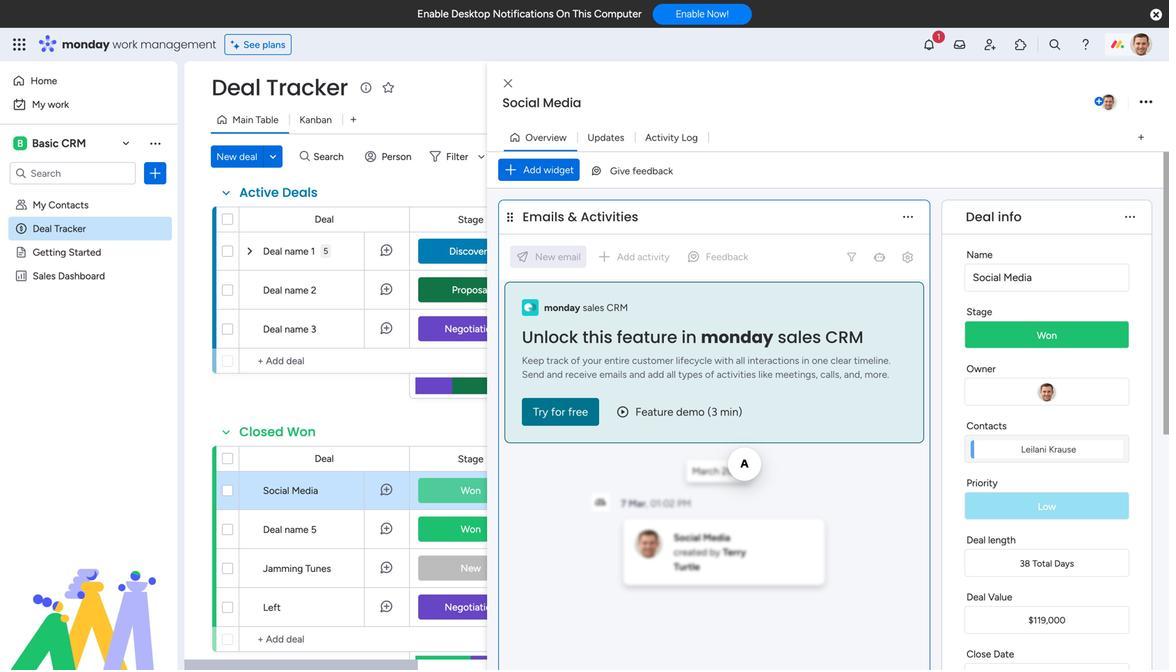 Task type: describe. For each thing, give the bounding box(es) containing it.
new for new deal
[[217, 151, 237, 163]]

1 horizontal spatial crm
[[607, 302, 628, 314]]

person button
[[360, 146, 420, 168]]

monday marketplace image
[[1015, 38, 1029, 52]]

my work
[[32, 99, 69, 110]]

see
[[244, 39, 260, 50]]

media inside "field"
[[543, 94, 582, 112]]

Emails & Activities field
[[520, 208, 642, 226]]

social down name
[[974, 272, 1002, 284]]

,
[[646, 498, 649, 510]]

track
[[547, 355, 569, 367]]

activity log button
[[635, 126, 709, 149]]

1 vertical spatial krause
[[1050, 444, 1077, 455]]

table
[[256, 114, 279, 126]]

this
[[583, 326, 613, 349]]

+ Add deal text field
[[247, 353, 403, 370]]

Contacts field
[[641, 452, 689, 467]]

enable desktop notifications on this computer
[[418, 8, 642, 20]]

calls,
[[821, 369, 842, 381]]

see plans
[[244, 39, 286, 50]]

started
[[69, 247, 101, 258]]

sales dashboard
[[33, 270, 105, 282]]

person
[[382, 151, 412, 163]]

close
[[967, 649, 992, 661]]

hide button
[[548, 146, 599, 168]]

activity log
[[646, 132, 698, 143]]

like
[[759, 369, 773, 381]]

Owner field
[[548, 212, 585, 227]]

deal info
[[967, 208, 1023, 226]]

terry turtle
[[674, 547, 747, 573]]

feature demo (3 min)
[[636, 406, 743, 419]]

one
[[812, 355, 829, 367]]

deal value
[[967, 592, 1013, 603]]

dashboard
[[58, 270, 105, 282]]

b
[[17, 138, 23, 149]]

enable for enable now!
[[676, 8, 705, 20]]

proposal
[[452, 284, 490, 296]]

add widget
[[524, 164, 574, 176]]

name for 2
[[285, 284, 309, 296]]

angle down image
[[270, 151, 277, 162]]

basic
[[32, 137, 59, 150]]

basic crm
[[32, 137, 86, 150]]

deal down closed won field
[[315, 453, 334, 465]]

crm inside "workspace selection" element
[[61, 137, 86, 150]]

on
[[557, 8, 571, 20]]

customer
[[633, 355, 674, 367]]

management
[[140, 37, 216, 52]]

0 vertical spatial leilani
[[639, 323, 665, 335]]

give
[[611, 165, 631, 177]]

dapulse close image
[[1151, 8, 1163, 22]]

feature demo (3 min) button
[[605, 398, 754, 426]]

my contacts
[[33, 199, 89, 211]]

deal inside list box
[[33, 223, 52, 235]]

emails
[[600, 369, 627, 381]]

0 vertical spatial krause
[[667, 323, 694, 335]]

0 vertical spatial leilani krause
[[639, 323, 694, 335]]

2 vertical spatial krause
[[667, 485, 694, 497]]

search everything image
[[1049, 38, 1063, 52]]

media inside social media created by
[[704, 532, 731, 544]]

add view image
[[1139, 132, 1145, 143]]

my work option
[[8, 93, 169, 116]]

2 stage field from the top
[[455, 452, 487, 467]]

1 more dots image from the left
[[904, 212, 914, 222]]

Search field
[[310, 147, 352, 166]]

new for new
[[461, 563, 481, 575]]

info
[[999, 208, 1023, 226]]

1
[[311, 245, 315, 257]]

1 vertical spatial leilani krause
[[1022, 444, 1077, 455]]

keep
[[522, 355, 545, 367]]

deal up main
[[212, 72, 261, 103]]

workspace options image
[[148, 136, 162, 150]]

sort button
[[494, 146, 544, 168]]

Deal Tracker field
[[208, 72, 352, 103]]

add
[[524, 164, 542, 176]]

created
[[674, 547, 708, 559]]

date
[[994, 649, 1015, 661]]

my for my work
[[32, 99, 45, 110]]

show board description image
[[358, 81, 375, 95]]

emails
[[523, 208, 565, 226]]

log
[[682, 132, 698, 143]]

1 image
[[933, 29, 946, 44]]

add to favorites image
[[382, 80, 395, 94]]

5 inside button
[[324, 246, 328, 256]]

deal name 3
[[263, 323, 317, 335]]

computer
[[595, 8, 642, 20]]

Active Deals field
[[236, 184, 321, 202]]

enable for enable desktop notifications on this computer
[[418, 8, 449, 20]]

more.
[[865, 369, 890, 381]]

select product image
[[13, 38, 26, 52]]

min)
[[721, 406, 743, 419]]

Closed Won field
[[236, 423, 320, 442]]

0 horizontal spatial in
[[682, 326, 697, 349]]

overview
[[526, 132, 567, 143]]

closed
[[240, 423, 284, 441]]

monday for monday work management
[[62, 37, 110, 52]]

unlock this feature in monday sales crm keep track of your entire customer lifecycle with all interactions in one clear timeline. send and receive emails and add all types of activities like meetings, calls, and, more.
[[522, 326, 891, 381]]

01:02
[[651, 498, 675, 510]]

Search in workspace field
[[29, 165, 116, 181]]

social media inside "field"
[[503, 94, 582, 112]]

5 button
[[321, 232, 331, 271]]

types
[[679, 369, 703, 381]]

jamming tunes
[[263, 563, 331, 575]]

deal left 3
[[263, 323, 282, 335]]

feature
[[636, 406, 674, 419]]

updates
[[588, 132, 625, 143]]

feature
[[617, 326, 678, 349]]

monday for monday sales crm
[[545, 302, 581, 314]]

v2 search image
[[300, 149, 310, 165]]

1 vertical spatial tracker
[[54, 223, 86, 235]]

media down info
[[1004, 272, 1033, 284]]

total
[[1033, 559, 1053, 570]]

$119,000
[[1029, 615, 1066, 626]]

deal left 1
[[263, 245, 282, 257]]

2 vertical spatial leilani krause
[[639, 485, 694, 497]]

main table button
[[211, 109, 289, 131]]

home
[[31, 75, 57, 87]]

terry turtle image
[[1131, 33, 1153, 56]]

0 vertical spatial contacts
[[49, 199, 89, 211]]

2 vertical spatial stage
[[458, 453, 484, 465]]

activities
[[581, 208, 639, 226]]

deal left '2'
[[263, 284, 282, 296]]

sales inside unlock this feature in monday sales crm keep track of your entire customer lifecycle with all interactions in one clear timeline. send and receive emails and add all types of activities like meetings, calls, and, more.
[[778, 326, 822, 349]]

arrow down image
[[473, 148, 490, 165]]

deal inside deal length 38 total days
[[967, 534, 986, 546]]

list box containing my contacts
[[0, 190, 178, 476]]

my work link
[[8, 93, 169, 116]]

priority
[[967, 477, 998, 489]]

negotiation for left
[[445, 602, 497, 614]]

help image
[[1079, 38, 1093, 52]]

1 vertical spatial 5
[[311, 524, 317, 536]]

0 vertical spatial deal tracker
[[212, 72, 348, 103]]

updates button
[[578, 126, 635, 149]]



Task type: vqa. For each thing, say whether or not it's contained in the screenshot.


Task type: locate. For each thing, give the bounding box(es) containing it.
dapulse addbtn image
[[1095, 97, 1104, 107]]

enable
[[418, 8, 449, 20], [676, 8, 705, 20]]

3
[[311, 323, 317, 335]]

pm
[[678, 498, 692, 510]]

close image
[[504, 79, 513, 89]]

name for 1
[[285, 245, 309, 257]]

2 vertical spatial contacts
[[645, 453, 685, 465]]

leilani krause up customer
[[639, 323, 694, 335]]

0 vertical spatial negotiation
[[445, 323, 497, 335]]

sales up one
[[778, 326, 822, 349]]

1 enable from the left
[[418, 8, 449, 20]]

deal up getting
[[33, 223, 52, 235]]

monday inside unlock this feature in monday sales crm keep track of your entire customer lifecycle with all interactions in one clear timeline. send and receive emails and add all types of activities like meetings, calls, and, more.
[[701, 326, 774, 349]]

work for my
[[48, 99, 69, 110]]

1 horizontal spatial owner
[[967, 363, 997, 375]]

0 horizontal spatial of
[[571, 355, 581, 367]]

owner inside field
[[552, 214, 581, 226]]

your
[[583, 355, 602, 367]]

0 vertical spatial new
[[217, 151, 237, 163]]

of right types
[[706, 369, 715, 381]]

crm inside unlock this feature in monday sales crm keep track of your entire customer lifecycle with all interactions in one clear timeline. send and receive emails and add all types of activities like meetings, calls, and, more.
[[826, 326, 864, 349]]

0 vertical spatial work
[[113, 37, 138, 52]]

home option
[[8, 70, 169, 92]]

try for free
[[533, 406, 589, 419]]

(3
[[708, 406, 718, 419]]

activities
[[717, 369, 757, 381]]

plans
[[263, 39, 286, 50]]

options image up add view image
[[1141, 93, 1153, 112]]

tunes
[[306, 563, 331, 575]]

media
[[543, 94, 582, 112], [1004, 272, 1033, 284], [292, 485, 318, 497], [704, 532, 731, 544]]

0 vertical spatial 5
[[324, 246, 328, 256]]

deal tracker
[[212, 72, 348, 103], [33, 223, 86, 235]]

this
[[573, 8, 592, 20]]

send
[[522, 369, 545, 381]]

1 horizontal spatial work
[[113, 37, 138, 52]]

unlock
[[522, 326, 579, 349]]

tracker up getting started
[[54, 223, 86, 235]]

workspace selection element
[[13, 135, 88, 152]]

all
[[736, 355, 746, 367], [667, 369, 676, 381]]

1 vertical spatial leilani
[[1022, 444, 1047, 455]]

1 horizontal spatial in
[[802, 355, 810, 367]]

more dots image
[[904, 212, 914, 222], [1126, 212, 1136, 222]]

meetings,
[[776, 369, 819, 381]]

deal name 1
[[263, 245, 315, 257]]

krause up lifecycle
[[667, 323, 694, 335]]

list box
[[0, 190, 178, 476]]

1 horizontal spatial more dots image
[[1126, 212, 1136, 222]]

0 vertical spatial in
[[682, 326, 697, 349]]

now!
[[707, 8, 729, 20]]

in up lifecycle
[[682, 326, 697, 349]]

1 vertical spatial sales
[[778, 326, 822, 349]]

1 vertical spatial options image
[[148, 166, 162, 180]]

filter
[[447, 151, 469, 163]]

deal up 5 button
[[315, 213, 334, 225]]

0 vertical spatial sales
[[583, 302, 605, 314]]

1 vertical spatial in
[[802, 355, 810, 367]]

kanban button
[[289, 109, 343, 131]]

2 and from the left
[[630, 369, 646, 381]]

1 horizontal spatial options image
[[1141, 93, 1153, 112]]

and down track
[[547, 369, 563, 381]]

deal left info
[[967, 208, 995, 226]]

social down the close image
[[503, 94, 540, 112]]

won inside field
[[287, 423, 316, 441]]

1 vertical spatial stage field
[[455, 452, 487, 467]]

1 horizontal spatial contacts
[[645, 453, 685, 465]]

contacts up priority
[[967, 420, 1008, 432]]

crm up this
[[607, 302, 628, 314]]

2 horizontal spatial social media
[[974, 272, 1033, 284]]

1 horizontal spatial 5
[[324, 246, 328, 256]]

0 vertical spatial stage
[[458, 214, 484, 226]]

1 vertical spatial work
[[48, 99, 69, 110]]

all right add
[[667, 369, 676, 381]]

2 negotiation from the top
[[445, 602, 497, 614]]

notifications
[[493, 8, 554, 20]]

work
[[113, 37, 138, 52], [48, 99, 69, 110]]

1 vertical spatial new
[[461, 563, 481, 575]]

2 name from the top
[[285, 284, 309, 296]]

2 horizontal spatial crm
[[826, 326, 864, 349]]

social up deal name 5
[[263, 485, 290, 497]]

1 vertical spatial negotiation
[[445, 602, 497, 614]]

jamming
[[263, 563, 303, 575]]

1 horizontal spatial tracker
[[266, 72, 348, 103]]

social media up deal name 5
[[263, 485, 318, 497]]

0 horizontal spatial enable
[[418, 8, 449, 20]]

3 name from the top
[[285, 323, 309, 335]]

in left one
[[802, 355, 810, 367]]

5 right 1
[[324, 246, 328, 256]]

crm up clear
[[826, 326, 864, 349]]

deal
[[239, 151, 258, 163]]

0 horizontal spatial and
[[547, 369, 563, 381]]

free
[[568, 406, 589, 419]]

for
[[551, 406, 566, 419]]

0 horizontal spatial new
[[217, 151, 237, 163]]

of up 'receive'
[[571, 355, 581, 367]]

name up jamming tunes
[[285, 524, 309, 536]]

name left 3
[[285, 323, 309, 335]]

0 vertical spatial stage field
[[455, 212, 487, 227]]

dapulse drag handle 3 image
[[508, 212, 513, 222]]

of
[[571, 355, 581, 367], [706, 369, 715, 381]]

2 more dots image from the left
[[1126, 212, 1136, 222]]

name
[[967, 249, 993, 261]]

levy
[[674, 524, 693, 535]]

2 vertical spatial leilani
[[639, 485, 665, 497]]

demo
[[677, 406, 705, 419]]

Stage field
[[455, 212, 487, 227], [455, 452, 487, 467]]

leilani
[[639, 323, 665, 335], [1022, 444, 1047, 455], [639, 485, 665, 497]]

filter button
[[424, 146, 490, 168]]

social media created by
[[674, 532, 731, 559]]

leilani up low
[[1022, 444, 1047, 455]]

deal tracker up "table"
[[212, 72, 348, 103]]

contacts down search in workspace field
[[49, 199, 89, 211]]

1 name from the top
[[285, 245, 309, 257]]

1 horizontal spatial of
[[706, 369, 715, 381]]

0 vertical spatial owner
[[552, 214, 581, 226]]

Deal info field
[[963, 208, 1026, 226]]

1 vertical spatial social media
[[974, 272, 1033, 284]]

1 horizontal spatial social media
[[503, 94, 582, 112]]

1 vertical spatial deal tracker
[[33, 223, 86, 235]]

with
[[715, 355, 734, 367]]

0 horizontal spatial sales
[[583, 302, 605, 314]]

contacts inside contacts field
[[645, 453, 685, 465]]

and,
[[845, 369, 863, 381]]

1 and from the left
[[547, 369, 563, 381]]

enable left now!
[[676, 8, 705, 20]]

0 horizontal spatial crm
[[61, 137, 86, 150]]

low
[[1039, 501, 1057, 513]]

by
[[710, 547, 721, 559]]

1 horizontal spatial all
[[736, 355, 746, 367]]

name for 5
[[285, 524, 309, 536]]

0 horizontal spatial deal tracker
[[33, 223, 86, 235]]

5 up tunes
[[311, 524, 317, 536]]

days
[[1055, 559, 1075, 570]]

1 negotiation from the top
[[445, 323, 497, 335]]

1 horizontal spatial deal tracker
[[212, 72, 348, 103]]

terry turtle image
[[1100, 93, 1118, 111]]

main
[[233, 114, 254, 126]]

phoenix levy
[[640, 524, 693, 535]]

social media up overview button
[[503, 94, 582, 112]]

kanban
[[300, 114, 332, 126]]

&
[[568, 208, 578, 226]]

public dashboard image
[[15, 270, 28, 283]]

0 horizontal spatial owner
[[552, 214, 581, 226]]

0 horizontal spatial monday
[[62, 37, 110, 52]]

value
[[989, 592, 1013, 603]]

leilani krause up 01:02
[[639, 485, 694, 497]]

sales
[[33, 270, 56, 282]]

lifecycle
[[676, 355, 713, 367]]

deal tracker down my contacts
[[33, 223, 86, 235]]

tracker up kanban button
[[266, 72, 348, 103]]

overview button
[[504, 126, 578, 149]]

name left 1
[[285, 245, 309, 257]]

getting started
[[33, 247, 101, 258]]

phoenix
[[640, 524, 672, 535]]

0 vertical spatial of
[[571, 355, 581, 367]]

monday up home option
[[62, 37, 110, 52]]

leilani up customer
[[639, 323, 665, 335]]

0 vertical spatial social media
[[503, 94, 582, 112]]

2 vertical spatial crm
[[826, 326, 864, 349]]

1 vertical spatial monday
[[545, 302, 581, 314]]

0 horizontal spatial social media
[[263, 485, 318, 497]]

new deal button
[[211, 146, 263, 168]]

1 vertical spatial my
[[33, 199, 46, 211]]

1 horizontal spatial monday
[[545, 302, 581, 314]]

terry
[[723, 547, 747, 559]]

monday up unlock
[[545, 302, 581, 314]]

0 vertical spatial my
[[32, 99, 45, 110]]

desktop
[[452, 8, 491, 20]]

media up overview
[[543, 94, 582, 112]]

krause up low
[[1050, 444, 1077, 455]]

0 horizontal spatial more dots image
[[904, 212, 914, 222]]

and left add
[[630, 369, 646, 381]]

option
[[0, 193, 178, 195]]

my for my contacts
[[33, 199, 46, 211]]

new inside new deal button
[[217, 151, 237, 163]]

4 name from the top
[[285, 524, 309, 536]]

stage
[[458, 214, 484, 226], [967, 306, 993, 318], [458, 453, 484, 465]]

interactions
[[748, 355, 800, 367]]

2 horizontal spatial monday
[[701, 326, 774, 349]]

1 vertical spatial of
[[706, 369, 715, 381]]

name
[[285, 245, 309, 257], [285, 284, 309, 296], [285, 323, 309, 335], [285, 524, 309, 536]]

name left '2'
[[285, 284, 309, 296]]

work down home
[[48, 99, 69, 110]]

1 horizontal spatial sales
[[778, 326, 822, 349]]

sort
[[517, 151, 535, 163]]

media up deal name 5
[[292, 485, 318, 497]]

0 horizontal spatial options image
[[148, 166, 162, 180]]

my down search in workspace field
[[33, 199, 46, 211]]

notifications image
[[923, 38, 937, 52]]

my inside option
[[32, 99, 45, 110]]

1 vertical spatial owner
[[967, 363, 997, 375]]

0 horizontal spatial all
[[667, 369, 676, 381]]

38
[[1021, 559, 1031, 570]]

add view image
[[351, 115, 357, 125]]

2 enable from the left
[[676, 8, 705, 20]]

in
[[682, 326, 697, 349], [802, 355, 810, 367]]

0 horizontal spatial contacts
[[49, 199, 89, 211]]

deals
[[282, 184, 318, 202]]

all up activities
[[736, 355, 746, 367]]

+ Add deal text field
[[247, 632, 403, 648]]

lottie animation image
[[0, 530, 178, 671]]

contacts up 01:02
[[645, 453, 685, 465]]

public board image
[[15, 246, 28, 259]]

1 vertical spatial stage
[[967, 306, 993, 318]]

doyle
[[673, 246, 697, 257]]

invite members image
[[984, 38, 998, 52]]

deal up jamming in the left bottom of the page
[[263, 524, 282, 536]]

my down home
[[32, 99, 45, 110]]

sales up this
[[583, 302, 605, 314]]

work for monday
[[113, 37, 138, 52]]

workspace image
[[13, 136, 27, 151]]

0 vertical spatial crm
[[61, 137, 86, 150]]

options image
[[1141, 93, 1153, 112], [148, 166, 162, 180]]

social up created
[[674, 532, 701, 544]]

work up home option
[[113, 37, 138, 52]]

options image down workspace options icon
[[148, 166, 162, 180]]

new deal
[[217, 151, 258, 163]]

0 vertical spatial monday
[[62, 37, 110, 52]]

0 horizontal spatial 5
[[311, 524, 317, 536]]

menu image
[[847, 252, 858, 263]]

2 horizontal spatial contacts
[[967, 420, 1008, 432]]

1 horizontal spatial and
[[630, 369, 646, 381]]

1 vertical spatial all
[[667, 369, 676, 381]]

work inside option
[[48, 99, 69, 110]]

closed won
[[240, 423, 316, 441]]

social media down name
[[974, 272, 1033, 284]]

mar
[[629, 498, 646, 510]]

deal inside field
[[967, 208, 995, 226]]

social inside "field"
[[503, 94, 540, 112]]

update feed image
[[953, 38, 967, 52]]

lottie animation element
[[0, 530, 178, 671]]

0 horizontal spatial tracker
[[54, 223, 86, 235]]

enable inside button
[[676, 8, 705, 20]]

0 vertical spatial options image
[[1141, 93, 1153, 112]]

deal left value
[[967, 592, 986, 603]]

1 vertical spatial contacts
[[967, 420, 1008, 432]]

1 horizontal spatial new
[[461, 563, 481, 575]]

deal name 2
[[263, 284, 317, 296]]

social
[[503, 94, 540, 112], [974, 272, 1002, 284], [263, 485, 290, 497], [674, 532, 701, 544]]

1 horizontal spatial enable
[[676, 8, 705, 20]]

owner
[[552, 214, 581, 226], [967, 363, 997, 375]]

leilani krause
[[639, 323, 694, 335], [1022, 444, 1077, 455], [639, 485, 694, 497]]

1 vertical spatial crm
[[607, 302, 628, 314]]

length
[[989, 534, 1017, 546]]

social inside social media created by
[[674, 532, 701, 544]]

0 horizontal spatial work
[[48, 99, 69, 110]]

2 vertical spatial social media
[[263, 485, 318, 497]]

name for 3
[[285, 323, 309, 335]]

2 vertical spatial monday
[[701, 326, 774, 349]]

leilani up 7 mar , 01:02 pm
[[639, 485, 665, 497]]

leilani krause up low
[[1022, 444, 1077, 455]]

monday up with
[[701, 326, 774, 349]]

social media
[[503, 94, 582, 112], [974, 272, 1033, 284], [263, 485, 318, 497]]

media up 'by'
[[704, 532, 731, 544]]

try
[[533, 406, 549, 419]]

krause up pm
[[667, 485, 694, 497]]

deal length 38 total days
[[967, 534, 1075, 570]]

0 vertical spatial tracker
[[266, 72, 348, 103]]

enable now!
[[676, 8, 729, 20]]

7 mar , 01:02 pm
[[621, 498, 692, 510]]

enable left desktop
[[418, 8, 449, 20]]

activity
[[646, 132, 680, 143]]

negotiation for deal name 3
[[445, 323, 497, 335]]

Social Media field
[[499, 94, 1093, 112]]

0 vertical spatial all
[[736, 355, 746, 367]]

deal left length
[[967, 534, 986, 546]]

crm right basic
[[61, 137, 86, 150]]

1 stage field from the top
[[455, 212, 487, 227]]

add widget button
[[499, 159, 580, 181]]



